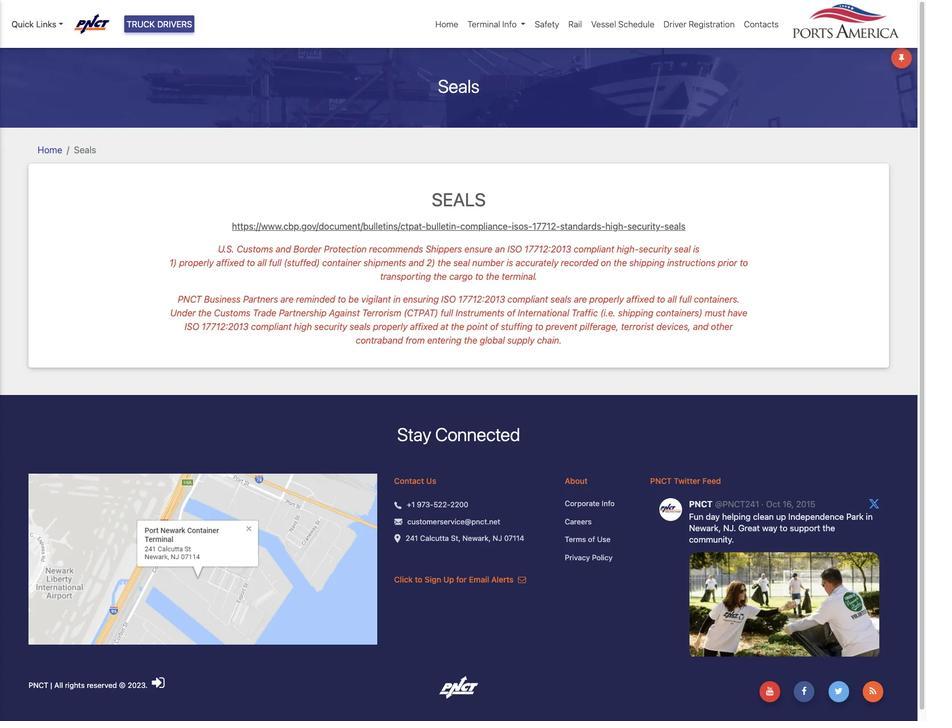 Task type: vqa. For each thing, say whether or not it's contained in the screenshot.
right Home
yes



Task type: locate. For each thing, give the bounding box(es) containing it.
2 horizontal spatial properly
[[590, 294, 624, 304]]

iso down 'under'
[[185, 322, 199, 332]]

terrorist
[[621, 322, 654, 332]]

0 vertical spatial of
[[507, 308, 516, 318]]

seals
[[665, 221, 686, 231], [551, 294, 572, 304], [350, 322, 371, 332]]

up
[[444, 575, 454, 585]]

1 horizontal spatial properly
[[373, 322, 408, 332]]

0 vertical spatial 17712:2013
[[525, 244, 571, 254]]

protection
[[324, 244, 367, 254]]

from
[[406, 335, 425, 345]]

terms of use link
[[565, 534, 633, 546]]

seal up instructions on the right of page
[[674, 244, 691, 254]]

high
[[294, 322, 312, 332]]

security
[[639, 244, 672, 254], [314, 322, 347, 332]]

high-
[[606, 221, 628, 231], [617, 244, 639, 254]]

2 vertical spatial seals
[[432, 188, 486, 210]]

properly right 1)
[[179, 258, 214, 268]]

2 vertical spatial affixed
[[410, 322, 438, 332]]

seals down against
[[350, 322, 371, 332]]

is up instructions on the right of page
[[693, 244, 700, 254]]

ensuring
[[403, 294, 439, 304]]

and left 2)
[[409, 258, 424, 268]]

2 horizontal spatial 17712:2013
[[525, 244, 571, 254]]

2 horizontal spatial and
[[693, 322, 709, 332]]

high- inside 'u.s. customs and border protection recommends shippers ensure an iso 17712:2013 compliant high-security seal is 1) properly affixed to all full (stuffed) container shipments and 2) the seal number is accurately recorded on the shipping instructions              prior to transporting the cargo to the terminal.'
[[617, 244, 639, 254]]

seal up cargo
[[454, 258, 470, 268]]

0 vertical spatial shipping
[[630, 258, 665, 268]]

0 horizontal spatial full
[[269, 258, 282, 268]]

use
[[597, 535, 611, 544]]

properly down terrorism
[[373, 322, 408, 332]]

0 horizontal spatial iso
[[185, 322, 199, 332]]

standards-
[[560, 221, 606, 231]]

2 vertical spatial iso
[[185, 322, 199, 332]]

of
[[507, 308, 516, 318], [490, 322, 499, 332], [588, 535, 595, 544]]

shipping inside pnct business partners are reminded to be vigilant in ensuring iso 17712:2013 compliant seals are properly affixed to all full containers. under the customs trade partnership against terrorism (ctpat) full instruments of international traffic (i.e. shipping containers)              must have iso 17712:2013 compliant high security seals properly affixed at the point of stuffing to prevent pilferage, terrorist devices,              and other contraband from entering the global supply chain.
[[618, 308, 654, 318]]

are
[[281, 294, 294, 304], [574, 294, 587, 304]]

0 vertical spatial iso
[[508, 244, 522, 254]]

pnct for twitter
[[650, 476, 672, 486]]

0 vertical spatial compliant
[[574, 244, 615, 254]]

0 horizontal spatial are
[[281, 294, 294, 304]]

2 horizontal spatial affixed
[[627, 294, 655, 304]]

customs right u.s.
[[237, 244, 273, 254]]

affixed down (ctpat)
[[410, 322, 438, 332]]

all up the containers)
[[668, 294, 677, 304]]

0 vertical spatial all
[[258, 258, 267, 268]]

0 horizontal spatial pnct
[[29, 681, 48, 690]]

full left (stuffed)
[[269, 258, 282, 268]]

1 vertical spatial shipping
[[618, 308, 654, 318]]

0 horizontal spatial compliant
[[251, 322, 292, 332]]

1 vertical spatial and
[[409, 258, 424, 268]]

https://www.cbp.gov/document/bulletins/ctpat-
[[232, 221, 426, 231]]

high- down security-
[[617, 244, 639, 254]]

2 vertical spatial seals
[[350, 322, 371, 332]]

sign in image
[[152, 676, 165, 691]]

2 vertical spatial 17712:2013
[[202, 322, 249, 332]]

2 vertical spatial and
[[693, 322, 709, 332]]

be
[[349, 294, 359, 304]]

iso inside 'u.s. customs and border protection recommends shippers ensure an iso 17712:2013 compliant high-security seal is 1) properly affixed to all full (stuffed) container shipments and 2) the seal number is accurately recorded on the shipping instructions              prior to transporting the cargo to the terminal.'
[[508, 244, 522, 254]]

compliant down trade
[[251, 322, 292, 332]]

under
[[170, 308, 196, 318]]

driver
[[664, 19, 687, 29]]

global
[[480, 335, 505, 345]]

all up the partners
[[258, 258, 267, 268]]

click
[[394, 575, 413, 585]]

1 horizontal spatial seal
[[674, 244, 691, 254]]

pnct left |
[[29, 681, 48, 690]]

0 horizontal spatial affixed
[[216, 258, 244, 268]]

business
[[204, 294, 241, 304]]

must
[[705, 308, 726, 318]]

1 horizontal spatial iso
[[441, 294, 456, 304]]

2 horizontal spatial iso
[[508, 244, 522, 254]]

contact us
[[394, 476, 436, 486]]

0 horizontal spatial of
[[490, 322, 499, 332]]

against
[[329, 308, 360, 318]]

|
[[50, 681, 52, 690]]

are up partnership at the left top of the page
[[281, 294, 294, 304]]

2 vertical spatial full
[[441, 308, 453, 318]]

1 horizontal spatial pnct
[[178, 294, 202, 304]]

973-
[[417, 500, 434, 509]]

compliant
[[574, 244, 615, 254], [508, 294, 548, 304], [251, 322, 292, 332]]

rail link
[[564, 13, 587, 35]]

us
[[426, 476, 436, 486]]

0 vertical spatial security
[[639, 244, 672, 254]]

1 horizontal spatial compliant
[[508, 294, 548, 304]]

schedule
[[619, 19, 655, 29]]

iso down cargo
[[441, 294, 456, 304]]

contraband
[[356, 335, 403, 345]]

0 vertical spatial pnct
[[178, 294, 202, 304]]

0 horizontal spatial all
[[258, 258, 267, 268]]

17712:2013
[[525, 244, 571, 254], [458, 294, 505, 304], [202, 322, 249, 332]]

17712:2013 up instruments
[[458, 294, 505, 304]]

full inside 'u.s. customs and border protection recommends shippers ensure an iso 17712:2013 compliant high-security seal is 1) properly affixed to all full (stuffed) container shipments and 2) the seal number is accurately recorded on the shipping instructions              prior to transporting the cargo to the terminal.'
[[269, 258, 282, 268]]

all
[[258, 258, 267, 268], [668, 294, 677, 304]]

1 vertical spatial seal
[[454, 258, 470, 268]]

is up terminal.
[[507, 258, 513, 268]]

https://www.cbp.gov/document/bulletins/ctpat-bulletin-compliance-isos-17712-standards-high-security-seals
[[232, 221, 686, 231]]

0 horizontal spatial info
[[503, 19, 517, 29]]

contacts link
[[740, 13, 784, 35]]

iso right an
[[508, 244, 522, 254]]

entering
[[427, 335, 462, 345]]

properly up (i.e.
[[590, 294, 624, 304]]

1 vertical spatial properly
[[590, 294, 624, 304]]

1)
[[170, 258, 177, 268]]

recorded
[[561, 258, 599, 268]]

0 horizontal spatial security
[[314, 322, 347, 332]]

0 vertical spatial info
[[503, 19, 517, 29]]

alerts
[[491, 575, 514, 585]]

security inside 'u.s. customs and border protection recommends shippers ensure an iso 17712:2013 compliant high-security seal is 1) properly affixed to all full (stuffed) container shipments and 2) the seal number is accurately recorded on the shipping instructions              prior to transporting the cargo to the terminal.'
[[639, 244, 672, 254]]

shipments
[[364, 258, 406, 268]]

1 vertical spatial full
[[679, 294, 692, 304]]

full up the containers)
[[679, 294, 692, 304]]

quick
[[11, 19, 34, 29]]

0 vertical spatial full
[[269, 258, 282, 268]]

the right at
[[451, 322, 465, 332]]

and up (stuffed)
[[276, 244, 291, 254]]

affixed down u.s.
[[216, 258, 244, 268]]

the
[[438, 258, 451, 268], [614, 258, 627, 268], [434, 271, 447, 282], [486, 271, 500, 282], [198, 308, 212, 318], [451, 322, 465, 332], [464, 335, 478, 345]]

+1 973-522-2200
[[407, 500, 469, 509]]

1 horizontal spatial home
[[436, 19, 459, 29]]

0 vertical spatial home link
[[431, 13, 463, 35]]

of left the use
[[588, 535, 595, 544]]

the down point
[[464, 335, 478, 345]]

241
[[406, 534, 418, 543]]

to left be
[[338, 294, 346, 304]]

0 vertical spatial customs
[[237, 244, 273, 254]]

2 horizontal spatial of
[[588, 535, 595, 544]]

the right 2)
[[438, 258, 451, 268]]

1 horizontal spatial info
[[602, 499, 615, 508]]

shipping for containers)
[[618, 308, 654, 318]]

vessel schedule link
[[587, 13, 659, 35]]

shipping inside 'u.s. customs and border protection recommends shippers ensure an iso 17712:2013 compliant high-security seal is 1) properly affixed to all full (stuffed) container shipments and 2) the seal number is accurately recorded on the shipping instructions              prior to transporting the cargo to the terminal.'
[[630, 258, 665, 268]]

1 vertical spatial seals
[[551, 294, 572, 304]]

affixed
[[216, 258, 244, 268], [627, 294, 655, 304], [410, 322, 438, 332]]

compliance-
[[460, 221, 512, 231]]

0 vertical spatial and
[[276, 244, 291, 254]]

17712:2013 up accurately
[[525, 244, 571, 254]]

terms of use
[[565, 535, 611, 544]]

0 horizontal spatial properly
[[179, 258, 214, 268]]

full up at
[[441, 308, 453, 318]]

newark,
[[463, 534, 491, 543]]

security down security-
[[639, 244, 672, 254]]

+1 973-522-2200 link
[[407, 500, 469, 511]]

pnct left 'twitter'
[[650, 476, 672, 486]]

1 vertical spatial pnct
[[650, 476, 672, 486]]

1 vertical spatial 17712:2013
[[458, 294, 505, 304]]

pnct up 'under'
[[178, 294, 202, 304]]

compliant up on
[[574, 244, 615, 254]]

+1
[[407, 500, 415, 509]]

to right prior
[[740, 258, 748, 268]]

0 vertical spatial seal
[[674, 244, 691, 254]]

to left sign
[[415, 575, 423, 585]]

customs inside 'u.s. customs and border protection recommends shippers ensure an iso 17712:2013 compliant high-security seal is 1) properly affixed to all full (stuffed) container shipments and 2) the seal number is accurately recorded on the shipping instructions              prior to transporting the cargo to the terminal.'
[[237, 244, 273, 254]]

terminal info link
[[463, 13, 530, 35]]

the right 'under'
[[198, 308, 212, 318]]

0 horizontal spatial seal
[[454, 258, 470, 268]]

of up stuffing
[[507, 308, 516, 318]]

security down against
[[314, 322, 347, 332]]

feed
[[703, 476, 721, 486]]

2 vertical spatial pnct
[[29, 681, 48, 690]]

full
[[269, 258, 282, 268], [679, 294, 692, 304], [441, 308, 453, 318]]

17712:2013 down business
[[202, 322, 249, 332]]

1 horizontal spatial all
[[668, 294, 677, 304]]

1 horizontal spatial 17712:2013
[[458, 294, 505, 304]]

u.s.
[[218, 244, 234, 254]]

1 vertical spatial high-
[[617, 244, 639, 254]]

©
[[119, 681, 126, 690]]

pnct for |
[[29, 681, 48, 690]]

info
[[503, 19, 517, 29], [602, 499, 615, 508]]

of up global
[[490, 322, 499, 332]]

1 horizontal spatial seals
[[551, 294, 572, 304]]

1 vertical spatial compliant
[[508, 294, 548, 304]]

customs down business
[[214, 308, 251, 318]]

1 horizontal spatial is
[[693, 244, 700, 254]]

07114
[[504, 534, 525, 543]]

1 vertical spatial all
[[668, 294, 677, 304]]

1 horizontal spatial of
[[507, 308, 516, 318]]

stay
[[397, 424, 431, 445]]

safety
[[535, 19, 559, 29]]

recommends
[[369, 244, 423, 254]]

shippers
[[426, 244, 462, 254]]

1 vertical spatial customs
[[214, 308, 251, 318]]

1 horizontal spatial home link
[[431, 13, 463, 35]]

affixed up "terrorist"
[[627, 294, 655, 304]]

0 horizontal spatial home link
[[38, 145, 62, 155]]

info up the "careers" link
[[602, 499, 615, 508]]

seals up international
[[551, 294, 572, 304]]

are up traffic
[[574, 294, 587, 304]]

twitter
[[674, 476, 701, 486]]

1 horizontal spatial are
[[574, 294, 587, 304]]

contacts
[[744, 19, 779, 29]]

0 horizontal spatial home
[[38, 145, 62, 155]]

contact
[[394, 476, 424, 486]]

2 horizontal spatial pnct
[[650, 476, 672, 486]]

0 horizontal spatial 17712:2013
[[202, 322, 249, 332]]

compliant up international
[[508, 294, 548, 304]]

high- up on
[[606, 221, 628, 231]]

all inside 'u.s. customs and border protection recommends shippers ensure an iso 17712:2013 compliant high-security seal is 1) properly affixed to all full (stuffed) container shipments and 2) the seal number is accurately recorded on the shipping instructions              prior to transporting the cargo to the terminal.'
[[258, 258, 267, 268]]

0 vertical spatial properly
[[179, 258, 214, 268]]

shipping down security-
[[630, 258, 665, 268]]

info right terminal on the right
[[503, 19, 517, 29]]

1 vertical spatial is
[[507, 258, 513, 268]]

2)
[[427, 258, 435, 268]]

0 vertical spatial affixed
[[216, 258, 244, 268]]

shipping up "terrorist"
[[618, 308, 654, 318]]

1 horizontal spatial security
[[639, 244, 672, 254]]

properly
[[179, 258, 214, 268], [590, 294, 624, 304], [373, 322, 408, 332]]

devices,
[[657, 322, 691, 332]]

(ctpat)
[[404, 308, 438, 318]]

1 vertical spatial info
[[602, 499, 615, 508]]

1 vertical spatial security
[[314, 322, 347, 332]]

1 are from the left
[[281, 294, 294, 304]]

17712:2013 inside 'u.s. customs and border protection recommends shippers ensure an iso 17712:2013 compliant high-security seal is 1) properly affixed to all full (stuffed) container shipments and 2) the seal number is accurately recorded on the shipping instructions              prior to transporting the cargo to the terminal.'
[[525, 244, 571, 254]]

2 horizontal spatial seals
[[665, 221, 686, 231]]

2 horizontal spatial compliant
[[574, 244, 615, 254]]

0 vertical spatial is
[[693, 244, 700, 254]]

seals up instructions on the right of page
[[665, 221, 686, 231]]

truck drivers link
[[124, 15, 195, 33]]

pnct inside pnct business partners are reminded to be vigilant in ensuring iso 17712:2013 compliant seals are properly affixed to all full containers. under the customs trade partnership against terrorism (ctpat) full instruments of international traffic (i.e. shipping containers)              must have iso 17712:2013 compliant high security seals properly affixed at the point of stuffing to prevent pilferage, terrorist devices,              and other contraband from entering the global supply chain.
[[178, 294, 202, 304]]

and down must
[[693, 322, 709, 332]]

prior
[[718, 258, 738, 268]]

shipping
[[630, 258, 665, 268], [618, 308, 654, 318]]



Task type: describe. For each thing, give the bounding box(es) containing it.
2 vertical spatial of
[[588, 535, 595, 544]]

pnct for business
[[178, 294, 202, 304]]

safety link
[[530, 13, 564, 35]]

compliant inside 'u.s. customs and border protection recommends shippers ensure an iso 17712:2013 compliant high-security seal is 1) properly affixed to all full (stuffed) container shipments and 2) the seal number is accurately recorded on the shipping instructions              prior to transporting the cargo to the terminal.'
[[574, 244, 615, 254]]

prevent
[[546, 322, 578, 332]]

1 vertical spatial iso
[[441, 294, 456, 304]]

2 vertical spatial properly
[[373, 322, 408, 332]]

vessel schedule
[[591, 19, 655, 29]]

shipping for instructions
[[630, 258, 665, 268]]

properly inside 'u.s. customs and border protection recommends shippers ensure an iso 17712:2013 compliant high-security seal is 1) properly affixed to all full (stuffed) container shipments and 2) the seal number is accurately recorded on the shipping instructions              prior to transporting the cargo to the terminal.'
[[179, 258, 214, 268]]

containers.
[[694, 294, 740, 304]]

quick links link
[[11, 18, 63, 30]]

instructions
[[667, 258, 716, 268]]

0 vertical spatial high-
[[606, 221, 628, 231]]

an
[[495, 244, 505, 254]]

driver registration
[[664, 19, 735, 29]]

cargo
[[449, 271, 473, 282]]

reminded
[[296, 294, 335, 304]]

policy
[[592, 553, 613, 562]]

container
[[322, 258, 361, 268]]

to up the partners
[[247, 258, 255, 268]]

careers
[[565, 517, 592, 526]]

1 horizontal spatial affixed
[[410, 322, 438, 332]]

registration
[[689, 19, 735, 29]]

partnership
[[279, 308, 327, 318]]

vigilant
[[361, 294, 391, 304]]

pnct twitter feed
[[650, 476, 721, 486]]

security inside pnct business partners are reminded to be vigilant in ensuring iso 17712:2013 compliant seals are properly affixed to all full containers. under the customs trade partnership against terrorism (ctpat) full instruments of international traffic (i.e. shipping containers)              must have iso 17712:2013 compliant high security seals properly affixed at the point of stuffing to prevent pilferage, terrorist devices,              and other contraband from entering the global supply chain.
[[314, 322, 347, 332]]

envelope o image
[[518, 576, 526, 584]]

1 vertical spatial affixed
[[627, 294, 655, 304]]

rights
[[65, 681, 85, 690]]

corporate info
[[565, 499, 615, 508]]

customs inside pnct business partners are reminded to be vigilant in ensuring iso 17712:2013 compliant seals are properly affixed to all full containers. under the customs trade partnership against terrorism (ctpat) full instruments of international traffic (i.e. shipping containers)              must have iso 17712:2013 compliant high security seals properly affixed at the point of stuffing to prevent pilferage, terrorist devices,              and other contraband from entering the global supply chain.
[[214, 308, 251, 318]]

isos-
[[512, 221, 533, 231]]

info for terminal info
[[503, 19, 517, 29]]

17712-
[[533, 221, 560, 231]]

to down international
[[535, 322, 544, 332]]

corporate info link
[[565, 499, 633, 510]]

and inside pnct business partners are reminded to be vigilant in ensuring iso 17712:2013 compliant seals are properly affixed to all full containers. under the customs trade partnership against terrorism (ctpat) full instruments of international traffic (i.e. shipping containers)              must have iso 17712:2013 compliant high security seals properly affixed at the point of stuffing to prevent pilferage, terrorist devices,              and other contraband from entering the global supply chain.
[[693, 322, 709, 332]]

supply
[[507, 335, 535, 345]]

pilferage,
[[580, 322, 619, 332]]

chain.
[[537, 335, 562, 345]]

corporate
[[565, 499, 600, 508]]

drivers
[[157, 19, 192, 29]]

click to sign up for email alerts link
[[394, 575, 526, 585]]

pnct | all rights reserved © 2023.
[[29, 681, 150, 690]]

terms
[[565, 535, 586, 544]]

all inside pnct business partners are reminded to be vigilant in ensuring iso 17712:2013 compliant seals are properly affixed to all full containers. under the customs trade partnership against terrorism (ctpat) full instruments of international traffic (i.e. shipping containers)              must have iso 17712:2013 compliant high security seals properly affixed at the point of stuffing to prevent pilferage, terrorist devices,              and other contraband from entering the global supply chain.
[[668, 294, 677, 304]]

bulletin-
[[426, 221, 460, 231]]

sign
[[425, 575, 441, 585]]

ensure
[[465, 244, 493, 254]]

(i.e.
[[601, 308, 616, 318]]

1 vertical spatial home link
[[38, 145, 62, 155]]

all
[[54, 681, 63, 690]]

on
[[601, 258, 611, 268]]

for
[[456, 575, 467, 585]]

info for corporate info
[[602, 499, 615, 508]]

the down number at right top
[[486, 271, 500, 282]]

522-
[[434, 500, 451, 509]]

vessel
[[591, 19, 616, 29]]

affixed inside 'u.s. customs and border protection recommends shippers ensure an iso 17712:2013 compliant high-security seal is 1) properly affixed to all full (stuffed) container shipments and 2) the seal number is accurately recorded on the shipping instructions              prior to transporting the cargo to the terminal.'
[[216, 258, 244, 268]]

0 vertical spatial home
[[436, 19, 459, 29]]

2200
[[451, 500, 469, 509]]

quick links
[[11, 19, 56, 29]]

reserved
[[87, 681, 117, 690]]

1 horizontal spatial full
[[441, 308, 453, 318]]

terminal.
[[502, 271, 538, 282]]

0 vertical spatial seals
[[665, 221, 686, 231]]

0 horizontal spatial and
[[276, 244, 291, 254]]

privacy policy link
[[565, 552, 633, 563]]

in
[[393, 294, 401, 304]]

st,
[[451, 534, 461, 543]]

to up the containers)
[[657, 294, 665, 304]]

to down number at right top
[[475, 271, 484, 282]]

about
[[565, 476, 588, 486]]

2 horizontal spatial full
[[679, 294, 692, 304]]

number
[[472, 258, 504, 268]]

driver registration link
[[659, 13, 740, 35]]

terminal info
[[468, 19, 517, 29]]

0 horizontal spatial is
[[507, 258, 513, 268]]

containers)
[[656, 308, 703, 318]]

(stuffed)
[[284, 258, 320, 268]]

0 vertical spatial seals
[[438, 75, 480, 97]]

2 are from the left
[[574, 294, 587, 304]]

border
[[294, 244, 322, 254]]

0 horizontal spatial seals
[[350, 322, 371, 332]]

privacy
[[565, 553, 590, 562]]

calcutta
[[420, 534, 449, 543]]

1 vertical spatial of
[[490, 322, 499, 332]]

1 vertical spatial home
[[38, 145, 62, 155]]

instruments
[[456, 308, 505, 318]]

accurately
[[516, 258, 559, 268]]

customerservice@pnct.net
[[408, 517, 501, 526]]

partners
[[243, 294, 278, 304]]

truck drivers
[[127, 19, 192, 29]]

connected
[[435, 424, 520, 445]]

1 vertical spatial seals
[[74, 145, 96, 155]]

customerservice@pnct.net link
[[408, 516, 501, 528]]

stay connected
[[397, 424, 520, 445]]

traffic
[[572, 308, 598, 318]]

2 vertical spatial compliant
[[251, 322, 292, 332]]

terminal
[[468, 19, 500, 29]]

241 calcutta st, newark, nj 07114 link
[[406, 533, 525, 544]]

at
[[441, 322, 449, 332]]

u.s. customs and border protection recommends shippers ensure an iso 17712:2013 compliant high-security seal is 1) properly affixed to all full (stuffed) container shipments and 2) the seal number is accurately recorded on the shipping instructions              prior to transporting the cargo to the terminal.
[[170, 244, 748, 282]]

241 calcutta st, newark, nj 07114
[[406, 534, 525, 543]]

transporting
[[380, 271, 431, 282]]

the down 2)
[[434, 271, 447, 282]]

international
[[518, 308, 569, 318]]

1 horizontal spatial and
[[409, 258, 424, 268]]

the right on
[[614, 258, 627, 268]]



